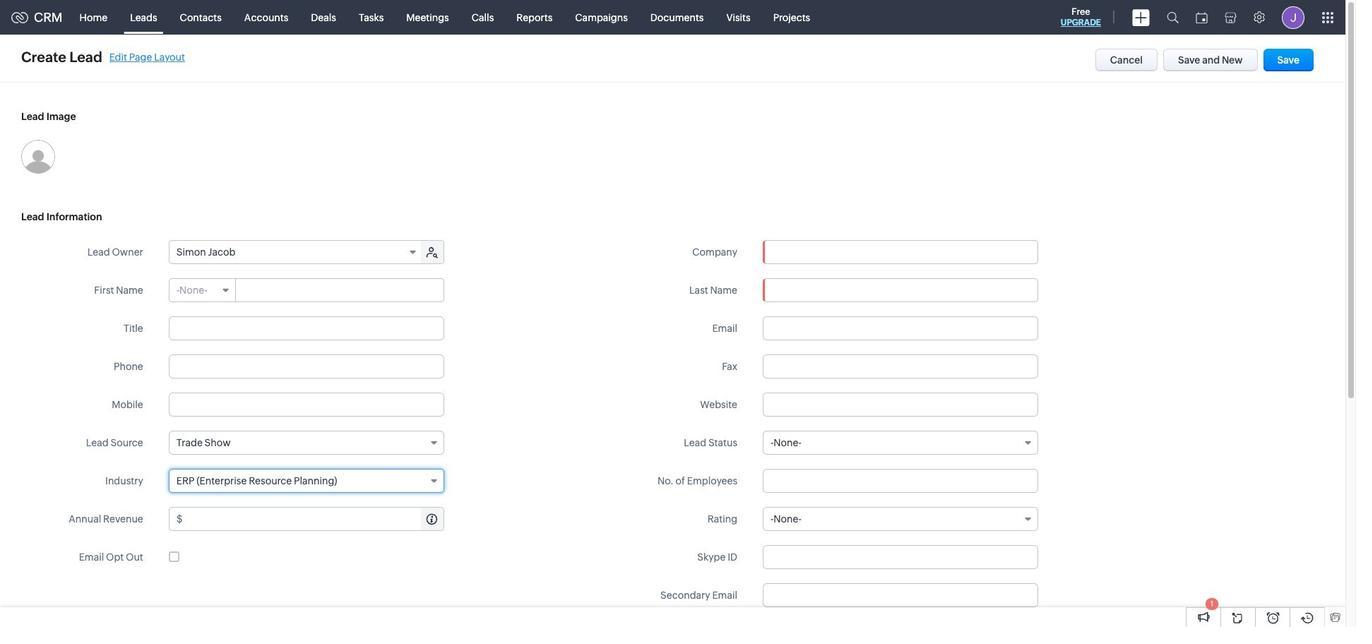 Task type: locate. For each thing, give the bounding box(es) containing it.
create menu element
[[1124, 0, 1159, 34]]

None field
[[169, 241, 422, 264], [764, 241, 1038, 264], [169, 279, 236, 302], [169, 431, 444, 455], [763, 431, 1039, 455], [169, 469, 444, 493], [763, 507, 1039, 531], [169, 241, 422, 264], [764, 241, 1038, 264], [169, 279, 236, 302], [169, 431, 444, 455], [763, 431, 1039, 455], [169, 469, 444, 493], [763, 507, 1039, 531]]

None text field
[[764, 241, 1038, 264], [763, 278, 1039, 302], [237, 279, 444, 302], [169, 317, 444, 341], [169, 355, 444, 379], [763, 469, 1039, 493], [763, 584, 1039, 608], [764, 241, 1038, 264], [763, 278, 1039, 302], [237, 279, 444, 302], [169, 317, 444, 341], [169, 355, 444, 379], [763, 469, 1039, 493], [763, 584, 1039, 608]]

profile element
[[1274, 0, 1314, 34]]

None text field
[[763, 317, 1039, 341], [763, 355, 1039, 379], [169, 393, 444, 417], [763, 393, 1039, 417], [185, 508, 444, 531], [763, 546, 1039, 570], [763, 317, 1039, 341], [763, 355, 1039, 379], [169, 393, 444, 417], [763, 393, 1039, 417], [185, 508, 444, 531], [763, 546, 1039, 570]]

calendar image
[[1197, 12, 1209, 23]]

search image
[[1168, 11, 1180, 23]]

search element
[[1159, 0, 1188, 35]]



Task type: vqa. For each thing, say whether or not it's contained in the screenshot.
employees within the Create TV channel to display your current business metrics real time on screen so that all the employees are updated.
no



Task type: describe. For each thing, give the bounding box(es) containing it.
create menu image
[[1133, 9, 1151, 26]]

profile image
[[1283, 6, 1305, 29]]

image image
[[21, 140, 55, 174]]

logo image
[[11, 12, 28, 23]]



